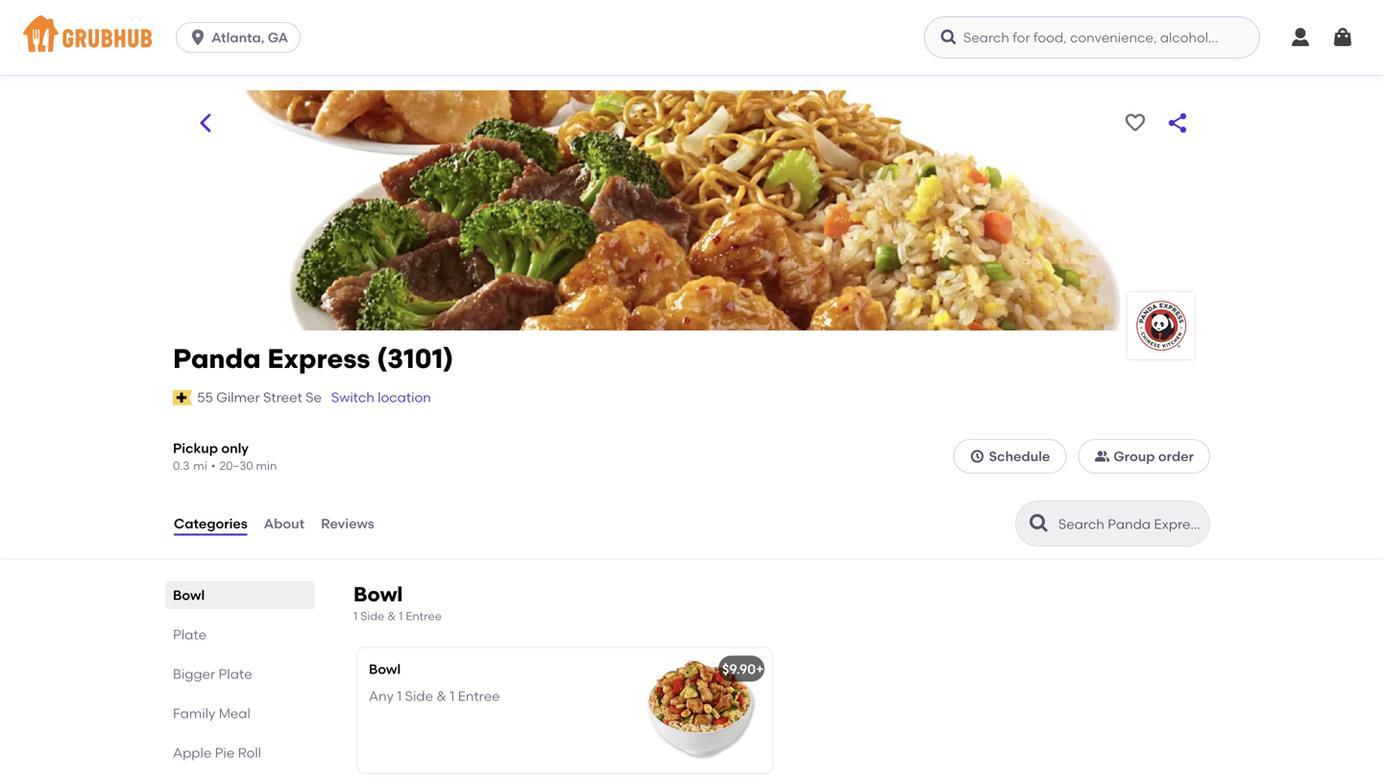 Task type: locate. For each thing, give the bounding box(es) containing it.
0 horizontal spatial svg image
[[940, 28, 959, 47]]

entree
[[406, 609, 442, 623], [458, 688, 500, 705]]

caret left icon image
[[194, 111, 217, 135]]

group order button
[[1079, 439, 1211, 474]]

svg image
[[1332, 26, 1355, 49], [188, 28, 208, 47]]

atlanta, ga
[[212, 29, 288, 46]]

&
[[388, 609, 396, 623], [437, 688, 447, 705]]

bowl 1 side & 1 entree
[[354, 582, 442, 623]]

about button
[[263, 489, 306, 558]]

apple pie roll
[[173, 745, 261, 761]]

0 horizontal spatial plate
[[173, 627, 207, 643]]

1 vertical spatial entree
[[458, 688, 500, 705]]

1 horizontal spatial side
[[405, 688, 433, 705]]

0 vertical spatial &
[[388, 609, 396, 623]]

1 horizontal spatial &
[[437, 688, 447, 705]]

side for bowl
[[361, 609, 385, 623]]

bowl down reviews button
[[354, 582, 403, 607]]

0.3
[[173, 459, 190, 473]]

bowl inside the bowl 1 side & 1 entree
[[354, 582, 403, 607]]

plate up bigger
[[173, 627, 207, 643]]

entree for any
[[458, 688, 500, 705]]

bowl down categories button
[[173, 587, 205, 604]]

mi
[[193, 459, 207, 473]]

only
[[221, 440, 249, 456]]

0 horizontal spatial side
[[361, 609, 385, 623]]

apple
[[173, 745, 212, 761]]

0 vertical spatial entree
[[406, 609, 442, 623]]

side
[[361, 609, 385, 623], [405, 688, 433, 705]]

$9.90 +
[[723, 661, 764, 677]]

1 horizontal spatial svg image
[[1332, 26, 1355, 49]]

categories button
[[173, 489, 249, 558]]

1 vertical spatial plate
[[219, 666, 252, 682]]

0 vertical spatial side
[[361, 609, 385, 623]]

& right any
[[437, 688, 447, 705]]

1 vertical spatial &
[[437, 688, 447, 705]]

& for any
[[437, 688, 447, 705]]

panda express (3101)
[[173, 343, 454, 375]]

0 horizontal spatial svg image
[[188, 28, 208, 47]]

0 horizontal spatial entree
[[406, 609, 442, 623]]

subscription pass image
[[173, 390, 192, 405]]

& inside the bowl 1 side & 1 entree
[[388, 609, 396, 623]]

switch location
[[331, 389, 431, 406]]

plate
[[173, 627, 207, 643], [219, 666, 252, 682]]

min
[[256, 459, 277, 473]]

bowl
[[354, 582, 403, 607], [173, 587, 205, 604], [369, 661, 401, 677]]

atlanta,
[[212, 29, 265, 46]]

side right any
[[405, 688, 433, 705]]

side inside the bowl 1 side & 1 entree
[[361, 609, 385, 623]]

1 horizontal spatial entree
[[458, 688, 500, 705]]

plate up the meal
[[219, 666, 252, 682]]

schedule button
[[954, 439, 1067, 474]]

$9.90
[[723, 661, 756, 677]]

about
[[264, 515, 305, 532]]

schedule
[[990, 448, 1051, 464]]

switch
[[331, 389, 375, 406]]

switch location button
[[330, 387, 432, 408]]

svg image
[[1290, 26, 1313, 49], [940, 28, 959, 47], [970, 449, 986, 464]]

1 horizontal spatial svg image
[[970, 449, 986, 464]]

share icon image
[[1167, 111, 1190, 135]]

express
[[268, 343, 370, 375]]

(3101)
[[377, 343, 454, 375]]

side up any
[[361, 609, 385, 623]]

family
[[173, 705, 216, 722]]

search icon image
[[1028, 512, 1051, 535]]

1 vertical spatial side
[[405, 688, 433, 705]]

bowl up any
[[369, 661, 401, 677]]

& up any
[[388, 609, 396, 623]]

1
[[354, 609, 358, 623], [399, 609, 403, 623], [397, 688, 402, 705], [450, 688, 455, 705]]

people icon image
[[1095, 449, 1110, 464]]

entree inside the bowl 1 side & 1 entree
[[406, 609, 442, 623]]

svg image inside schedule button
[[970, 449, 986, 464]]

0 horizontal spatial &
[[388, 609, 396, 623]]

reviews
[[321, 515, 375, 532]]



Task type: describe. For each thing, give the bounding box(es) containing it.
atlanta, ga button
[[176, 22, 309, 53]]

55
[[197, 389, 213, 406]]

panda express (3101) logo image
[[1128, 292, 1195, 359]]

Search for food, convenience, alcohol... search field
[[924, 16, 1261, 59]]

pickup
[[173, 440, 218, 456]]

save this restaurant image
[[1124, 111, 1147, 135]]

family meal
[[173, 705, 251, 722]]

save this restaurant button
[[1119, 106, 1153, 140]]

meal
[[219, 705, 251, 722]]

bigger
[[173, 666, 215, 682]]

bigger plate
[[173, 666, 252, 682]]

Search Panda Express (3101) search field
[[1057, 515, 1204, 533]]

1 horizontal spatial plate
[[219, 666, 252, 682]]

any 1 side & 1 entree
[[369, 688, 500, 705]]

pickup only 0.3 mi • 20–30 min
[[173, 440, 277, 473]]

panda
[[173, 343, 261, 375]]

55 gilmer street se button
[[196, 387, 323, 408]]

reviews button
[[320, 489, 376, 558]]

order
[[1159, 448, 1195, 464]]

location
[[378, 389, 431, 406]]

pie
[[215, 745, 235, 761]]

street
[[263, 389, 303, 406]]

•
[[211, 459, 216, 473]]

categories
[[174, 515, 248, 532]]

& for bowl
[[388, 609, 396, 623]]

side for any
[[405, 688, 433, 705]]

roll
[[238, 745, 261, 761]]

bowl for plate
[[173, 587, 205, 604]]

any
[[369, 688, 394, 705]]

ga
[[268, 29, 288, 46]]

group
[[1114, 448, 1156, 464]]

55 gilmer street se
[[197, 389, 322, 406]]

bowl for any 1 side & 1 entree
[[369, 661, 401, 677]]

se
[[306, 389, 322, 406]]

entree for bowl
[[406, 609, 442, 623]]

svg image inside atlanta, ga "button"
[[188, 28, 208, 47]]

2 horizontal spatial svg image
[[1290, 26, 1313, 49]]

20–30
[[220, 459, 253, 473]]

main navigation navigation
[[0, 0, 1384, 75]]

gilmer
[[216, 389, 260, 406]]

+
[[756, 661, 764, 677]]

0 vertical spatial plate
[[173, 627, 207, 643]]

bowl image
[[629, 648, 773, 773]]

group order
[[1114, 448, 1195, 464]]



Task type: vqa. For each thing, say whether or not it's contained in the screenshot.
the Bowl 'IMAGE'
yes



